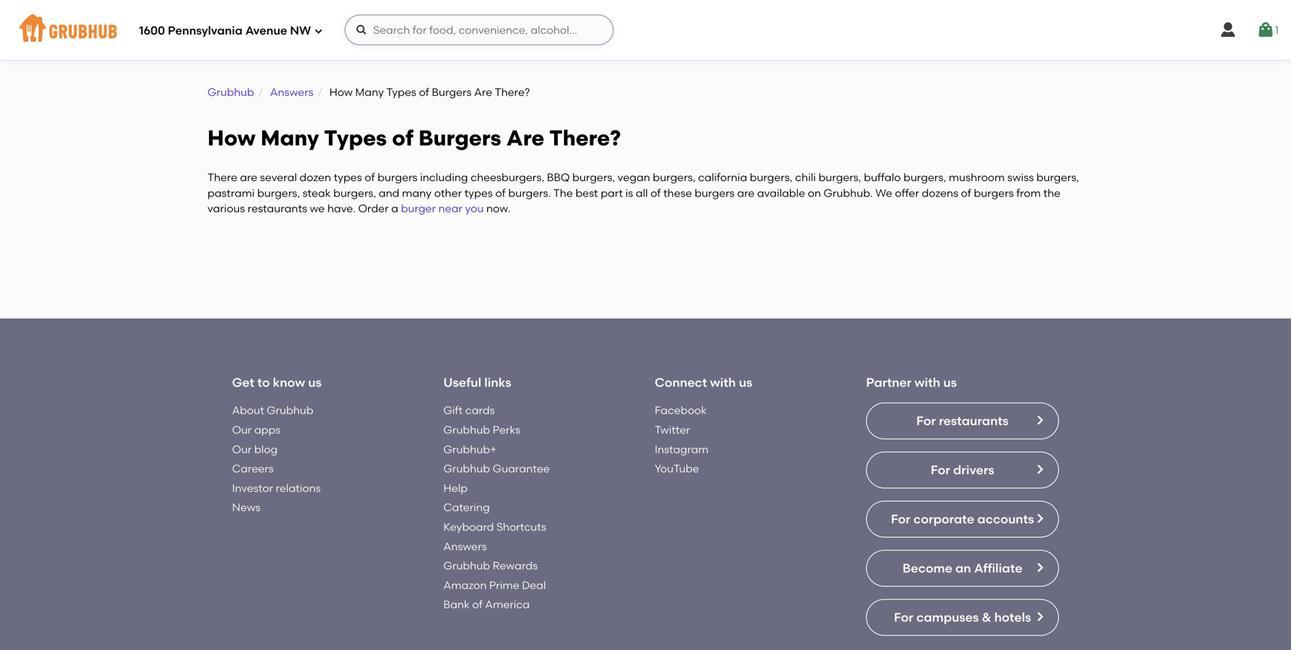 Task type: locate. For each thing, give the bounding box(es) containing it.
accounts
[[977, 512, 1034, 527]]

affiliate
[[974, 562, 1023, 576]]

get
[[232, 376, 254, 391]]

types
[[386, 86, 416, 99], [324, 125, 387, 151]]

1 horizontal spatial are
[[737, 187, 755, 200]]

3 us from the left
[[943, 376, 957, 391]]

bbq
[[547, 171, 570, 184]]

2 vertical spatial right image
[[1034, 562, 1046, 575]]

with for connect
[[710, 376, 736, 391]]

1 horizontal spatial answers
[[443, 541, 487, 554]]

1 horizontal spatial there?
[[549, 125, 621, 151]]

become an affiliate link
[[866, 551, 1059, 588]]

1 horizontal spatial restaurants
[[939, 414, 1009, 429]]

0 horizontal spatial how
[[208, 125, 255, 151]]

burgers
[[377, 171, 417, 184], [695, 187, 735, 200], [974, 187, 1014, 200]]

with right connect
[[710, 376, 736, 391]]

burgers up and
[[377, 171, 417, 184]]

right image inside for drivers link
[[1034, 464, 1046, 476]]

restaurants up drivers
[[939, 414, 1009, 429]]

twitter
[[655, 424, 690, 437]]

bank
[[443, 599, 470, 612]]

cheesburgers,
[[471, 171, 544, 184]]

1 svg image from the left
[[1219, 21, 1237, 39]]

twitter link
[[655, 424, 690, 437]]

grubhub inside about grubhub our apps our blog careers investor relations news
[[267, 404, 313, 417]]

useful links
[[443, 376, 511, 391]]

restaurants down the several
[[248, 202, 307, 215]]

2 right image from the top
[[1034, 513, 1046, 525]]

for
[[916, 414, 936, 429], [931, 463, 950, 478], [891, 512, 911, 527], [894, 611, 914, 626]]

0 horizontal spatial us
[[308, 376, 322, 391]]

gift
[[443, 404, 463, 417]]

grubhub down the grubhub+ link
[[443, 463, 490, 476]]

2 us from the left
[[739, 376, 752, 391]]

buffalo
[[864, 171, 901, 184]]

an
[[955, 562, 971, 576]]

answers
[[270, 86, 313, 99], [443, 541, 487, 554]]

right image
[[1034, 464, 1046, 476], [1034, 513, 1046, 525], [1034, 562, 1046, 575]]

1 vertical spatial there?
[[549, 125, 621, 151]]

available
[[757, 187, 805, 200]]

0 vertical spatial are
[[240, 171, 257, 184]]

our blog link
[[232, 443, 278, 456]]

bank of america link
[[443, 599, 530, 612]]

3 right image from the top
[[1034, 562, 1046, 575]]

grubhub rewards link
[[443, 560, 538, 573]]

right image for become an affiliate
[[1034, 562, 1046, 575]]

are
[[474, 86, 492, 99], [506, 125, 544, 151]]

burgers up including
[[419, 125, 501, 151]]

for left drivers
[[931, 463, 950, 478]]

0 vertical spatial are
[[474, 86, 492, 99]]

us for connect with us
[[739, 376, 752, 391]]

there? up bbq
[[549, 125, 621, 151]]

there
[[208, 171, 237, 184]]

how
[[329, 86, 353, 99], [208, 125, 255, 151]]

restaurants
[[248, 202, 307, 215], [939, 414, 1009, 429]]

1 vertical spatial restaurants
[[939, 414, 1009, 429]]

to
[[257, 376, 270, 391]]

hotels
[[994, 611, 1031, 626]]

are
[[240, 171, 257, 184], [737, 187, 755, 200]]

burgers,
[[572, 171, 615, 184], [653, 171, 696, 184], [750, 171, 793, 184], [819, 171, 861, 184], [903, 171, 946, 184], [1036, 171, 1079, 184], [257, 187, 300, 200], [333, 187, 376, 200]]

1 vertical spatial answers link
[[443, 541, 487, 554]]

with
[[710, 376, 736, 391], [915, 376, 940, 391]]

shortcuts
[[497, 521, 546, 534]]

0 vertical spatial our
[[232, 424, 252, 437]]

0 horizontal spatial with
[[710, 376, 736, 391]]

0 horizontal spatial answers link
[[270, 86, 313, 99]]

1 horizontal spatial answers link
[[443, 541, 487, 554]]

1 right image from the top
[[1034, 415, 1046, 427]]

0 vertical spatial answers
[[270, 86, 313, 99]]

our up 'careers' link
[[232, 443, 252, 456]]

instagram
[[655, 443, 709, 456]]

0 vertical spatial restaurants
[[248, 202, 307, 215]]

types up 'you'
[[464, 187, 493, 200]]

us right know
[[308, 376, 322, 391]]

right image inside for restaurants link
[[1034, 415, 1046, 427]]

types up have. at top
[[334, 171, 362, 184]]

1 vertical spatial answers
[[443, 541, 487, 554]]

main navigation navigation
[[0, 0, 1291, 60]]

us right connect
[[739, 376, 752, 391]]

1 vertical spatial types
[[324, 125, 387, 151]]

are up the pastrami
[[240, 171, 257, 184]]

right image inside become an affiliate link
[[1034, 562, 1046, 575]]

0 horizontal spatial many
[[261, 125, 319, 151]]

other
[[434, 187, 462, 200]]

answers down keyboard
[[443, 541, 487, 554]]

is
[[625, 187, 633, 200]]

&
[[982, 611, 991, 626]]

1 our from the top
[[232, 424, 252, 437]]

Search for food, convenience, alcohol... search field
[[345, 15, 614, 45]]

2 svg image from the left
[[1257, 21, 1275, 39]]

for corporate accounts link
[[866, 502, 1059, 539]]

us up for restaurants
[[943, 376, 957, 391]]

1 horizontal spatial are
[[506, 125, 544, 151]]

1 horizontal spatial types
[[464, 187, 493, 200]]

about
[[232, 404, 264, 417]]

burger near you now.
[[401, 202, 511, 215]]

for left campuses
[[894, 611, 914, 626]]

1 vertical spatial types
[[464, 187, 493, 200]]

help
[[443, 482, 468, 495]]

1600 pennsylvania avenue nw
[[139, 24, 311, 38]]

apps
[[254, 424, 281, 437]]

america
[[485, 599, 530, 612]]

swiss
[[1007, 171, 1034, 184]]

0 vertical spatial right image
[[1034, 415, 1046, 427]]

there? down search for food, convenience, alcohol... 'search box'
[[495, 86, 530, 99]]

0 vertical spatial types
[[386, 86, 416, 99]]

answers link right 'grubhub' link at the left top of page
[[270, 86, 313, 99]]

our apps link
[[232, 424, 281, 437]]

facebook link
[[655, 404, 707, 417]]

answers right 'grubhub' link at the left top of page
[[270, 86, 313, 99]]

1 horizontal spatial with
[[915, 376, 940, 391]]

how many types of burgers are there?
[[329, 86, 530, 99], [208, 125, 621, 151]]

cards
[[465, 404, 495, 417]]

are down search for food, convenience, alcohol... 'search box'
[[474, 86, 492, 99]]

keyboard shortcuts link
[[443, 521, 546, 534]]

our
[[232, 424, 252, 437], [232, 443, 252, 456]]

answers link down keyboard
[[443, 541, 487, 554]]

many
[[355, 86, 384, 99], [261, 125, 319, 151]]

burgers, up these at right top
[[653, 171, 696, 184]]

mushroom
[[949, 171, 1005, 184]]

1 with from the left
[[710, 376, 736, 391]]

right image
[[1034, 415, 1046, 427], [1034, 612, 1046, 624]]

right image inside for campuses & hotels link
[[1034, 612, 1046, 624]]

for down partner with us
[[916, 414, 936, 429]]

grubhub down know
[[267, 404, 313, 417]]

from
[[1016, 187, 1041, 200]]

1 vertical spatial our
[[232, 443, 252, 456]]

right image for for restaurants
[[1034, 415, 1046, 427]]

2 horizontal spatial us
[[943, 376, 957, 391]]

1 vertical spatial right image
[[1034, 513, 1046, 525]]

1 vertical spatial how many types of burgers are there?
[[208, 125, 621, 151]]

burgers down california
[[695, 187, 735, 200]]

0 horizontal spatial types
[[334, 171, 362, 184]]

0 vertical spatial answers link
[[270, 86, 313, 99]]

for campuses & hotels
[[894, 611, 1031, 626]]

with right partner
[[915, 376, 940, 391]]

the
[[553, 187, 573, 200]]

1 vertical spatial are
[[506, 125, 544, 151]]

for left corporate
[[891, 512, 911, 527]]

0 horizontal spatial restaurants
[[248, 202, 307, 215]]

2 with from the left
[[915, 376, 940, 391]]

1 horizontal spatial svg image
[[1257, 21, 1275, 39]]

corporate
[[913, 512, 974, 527]]

1 right image from the top
[[1034, 464, 1046, 476]]

right image inside for corporate accounts link
[[1034, 513, 1046, 525]]

there?
[[495, 86, 530, 99], [549, 125, 621, 151]]

0 horizontal spatial answers
[[270, 86, 313, 99]]

0 horizontal spatial there?
[[495, 86, 530, 99]]

0 vertical spatial right image
[[1034, 464, 1046, 476]]

1 vertical spatial are
[[737, 187, 755, 200]]

relations
[[276, 482, 321, 495]]

for restaurants
[[916, 414, 1009, 429]]

us for partner with us
[[943, 376, 957, 391]]

1 vertical spatial right image
[[1034, 612, 1046, 624]]

pennsylvania
[[168, 24, 243, 38]]

burgers, down the several
[[257, 187, 300, 200]]

prime
[[489, 579, 519, 592]]

about grubhub link
[[232, 404, 313, 417]]

for for for drivers
[[931, 463, 950, 478]]

0 vertical spatial many
[[355, 86, 384, 99]]

burgers down mushroom
[[974, 187, 1014, 200]]

0 vertical spatial how many types of burgers are there?
[[329, 86, 530, 99]]

0 horizontal spatial svg image
[[1219, 21, 1237, 39]]

0 horizontal spatial are
[[474, 86, 492, 99]]

1 horizontal spatial how
[[329, 86, 353, 99]]

all
[[636, 187, 648, 200]]

types
[[334, 171, 362, 184], [464, 187, 493, 200]]

burgers
[[432, 86, 472, 99], [419, 125, 501, 151]]

rewards
[[493, 560, 538, 573]]

0 horizontal spatial are
[[240, 171, 257, 184]]

are up cheesburgers,
[[506, 125, 544, 151]]

2 right image from the top
[[1034, 612, 1046, 624]]

are down california
[[737, 187, 755, 200]]

facebook twitter instagram youtube
[[655, 404, 709, 476]]

1 horizontal spatial burgers
[[695, 187, 735, 200]]

our down about
[[232, 424, 252, 437]]

1 us from the left
[[308, 376, 322, 391]]

svg image
[[356, 24, 368, 36], [314, 27, 323, 36]]

svg image
[[1219, 21, 1237, 39], [1257, 21, 1275, 39]]

answers link
[[270, 86, 313, 99], [443, 541, 487, 554]]

us
[[308, 376, 322, 391], [739, 376, 752, 391], [943, 376, 957, 391]]

grubhub down 1600 pennsylvania avenue nw
[[208, 86, 254, 99]]

instagram link
[[655, 443, 709, 456]]

1 horizontal spatial us
[[739, 376, 752, 391]]

burgers down search for food, convenience, alcohol... 'search box'
[[432, 86, 472, 99]]



Task type: vqa. For each thing, say whether or not it's contained in the screenshot.
'Various'
yes



Task type: describe. For each thing, give the bounding box(es) containing it.
order
[[358, 202, 389, 215]]

know
[[273, 376, 305, 391]]

partner with us
[[866, 376, 957, 391]]

1 vertical spatial burgers
[[419, 125, 501, 151]]

dozen
[[300, 171, 331, 184]]

help link
[[443, 482, 468, 495]]

various
[[208, 202, 245, 215]]

we
[[876, 187, 892, 200]]

many
[[402, 187, 432, 200]]

youtube
[[655, 463, 699, 476]]

links
[[484, 376, 511, 391]]

offer
[[895, 187, 919, 200]]

california
[[698, 171, 747, 184]]

for for for restaurants
[[916, 414, 936, 429]]

drivers
[[953, 463, 994, 478]]

for for for corporate accounts
[[891, 512, 911, 527]]

investor
[[232, 482, 273, 495]]

grubhub.
[[824, 187, 873, 200]]

perks
[[493, 424, 520, 437]]

1
[[1275, 23, 1279, 36]]

part
[[601, 187, 623, 200]]

keyboard
[[443, 521, 494, 534]]

grubhub guarantee link
[[443, 463, 550, 476]]

0 vertical spatial how
[[329, 86, 353, 99]]

chili
[[795, 171, 816, 184]]

burger near you link
[[401, 202, 484, 215]]

burger
[[401, 202, 436, 215]]

0 vertical spatial there?
[[495, 86, 530, 99]]

right image for for drivers
[[1034, 464, 1046, 476]]

campuses
[[916, 611, 979, 626]]

we
[[310, 202, 325, 215]]

gift cards grubhub perks grubhub+ grubhub guarantee help catering keyboard shortcuts answers grubhub rewards amazon prime deal bank of america
[[443, 404, 550, 612]]

become
[[903, 562, 953, 576]]

these
[[663, 187, 692, 200]]

news link
[[232, 502, 261, 515]]

pastrami
[[208, 187, 255, 200]]

near
[[438, 202, 463, 215]]

right image for for corporate accounts
[[1034, 513, 1046, 525]]

dozens
[[922, 187, 958, 200]]

right image for for campuses & hotels
[[1034, 612, 1046, 624]]

0 vertical spatial types
[[334, 171, 362, 184]]

1600
[[139, 24, 165, 38]]

grubhub+ link
[[443, 443, 497, 456]]

amazon
[[443, 579, 487, 592]]

investor relations link
[[232, 482, 321, 495]]

become an affiliate
[[903, 562, 1023, 576]]

with for partner
[[915, 376, 940, 391]]

get to know us
[[232, 376, 322, 391]]

for for for campuses & hotels
[[894, 611, 914, 626]]

connect with us
[[655, 376, 752, 391]]

grubhub+
[[443, 443, 497, 456]]

1 horizontal spatial many
[[355, 86, 384, 99]]

the
[[1043, 187, 1061, 200]]

avenue
[[245, 24, 287, 38]]

youtube link
[[655, 463, 699, 476]]

svg image inside 1 button
[[1257, 21, 1275, 39]]

for campuses & hotels link
[[866, 600, 1059, 637]]

of inside gift cards grubhub perks grubhub+ grubhub guarantee help catering keyboard shortcuts answers grubhub rewards amazon prime deal bank of america
[[472, 599, 483, 612]]

useful
[[443, 376, 481, 391]]

2 horizontal spatial burgers
[[974, 187, 1014, 200]]

news
[[232, 502, 261, 515]]

steak
[[303, 187, 331, 200]]

and
[[379, 187, 399, 200]]

best
[[575, 187, 598, 200]]

gift cards link
[[443, 404, 495, 417]]

there are several dozen types of burgers including cheesburgers, bbq burgers, vegan burgers, california burgers, chili burgers, buffalo burgers, mushroom swiss burgers, pastrami burgers, steak burgers, and many other types of burgers. the best part is all of these burgers are available on grubhub. we offer dozens of burgers from the various restaurants we have. order a
[[208, 171, 1079, 215]]

a
[[391, 202, 398, 215]]

deal
[[522, 579, 546, 592]]

answers inside gift cards grubhub perks grubhub+ grubhub guarantee help catering keyboard shortcuts answers grubhub rewards amazon prime deal bank of america
[[443, 541, 487, 554]]

grubhub perks link
[[443, 424, 520, 437]]

1 horizontal spatial svg image
[[356, 24, 368, 36]]

for restaurants link
[[866, 403, 1059, 440]]

nw
[[290, 24, 311, 38]]

for corporate accounts
[[891, 512, 1034, 527]]

careers
[[232, 463, 274, 476]]

burgers, up available
[[750, 171, 793, 184]]

vegan
[[618, 171, 650, 184]]

0 horizontal spatial burgers
[[377, 171, 417, 184]]

on
[[808, 187, 821, 200]]

you
[[465, 202, 484, 215]]

facebook
[[655, 404, 707, 417]]

burgers, up the
[[1036, 171, 1079, 184]]

1 vertical spatial many
[[261, 125, 319, 151]]

1 vertical spatial how
[[208, 125, 255, 151]]

grubhub up amazon
[[443, 560, 490, 573]]

2 our from the top
[[232, 443, 252, 456]]

0 horizontal spatial svg image
[[314, 27, 323, 36]]

restaurants inside there are several dozen types of burgers including cheesburgers, bbq burgers, vegan burgers, california burgers, chili burgers, buffalo burgers, mushroom swiss burgers, pastrami burgers, steak burgers, and many other types of burgers. the best part is all of these burgers are available on grubhub. we offer dozens of burgers from the various restaurants we have. order a
[[248, 202, 307, 215]]

including
[[420, 171, 468, 184]]

for drivers link
[[866, 452, 1059, 489]]

catering
[[443, 502, 490, 515]]

burgers, up 'best'
[[572, 171, 615, 184]]

0 vertical spatial burgers
[[432, 86, 472, 99]]

grubhub down gift cards link
[[443, 424, 490, 437]]

burgers, up have. at top
[[333, 187, 376, 200]]

1 button
[[1257, 16, 1279, 44]]

for drivers
[[931, 463, 994, 478]]

burgers.
[[508, 187, 551, 200]]

catering link
[[443, 502, 490, 515]]

burgers, up dozens
[[903, 171, 946, 184]]

amazon prime deal link
[[443, 579, 546, 592]]

burgers, up grubhub.
[[819, 171, 861, 184]]

careers link
[[232, 463, 274, 476]]



